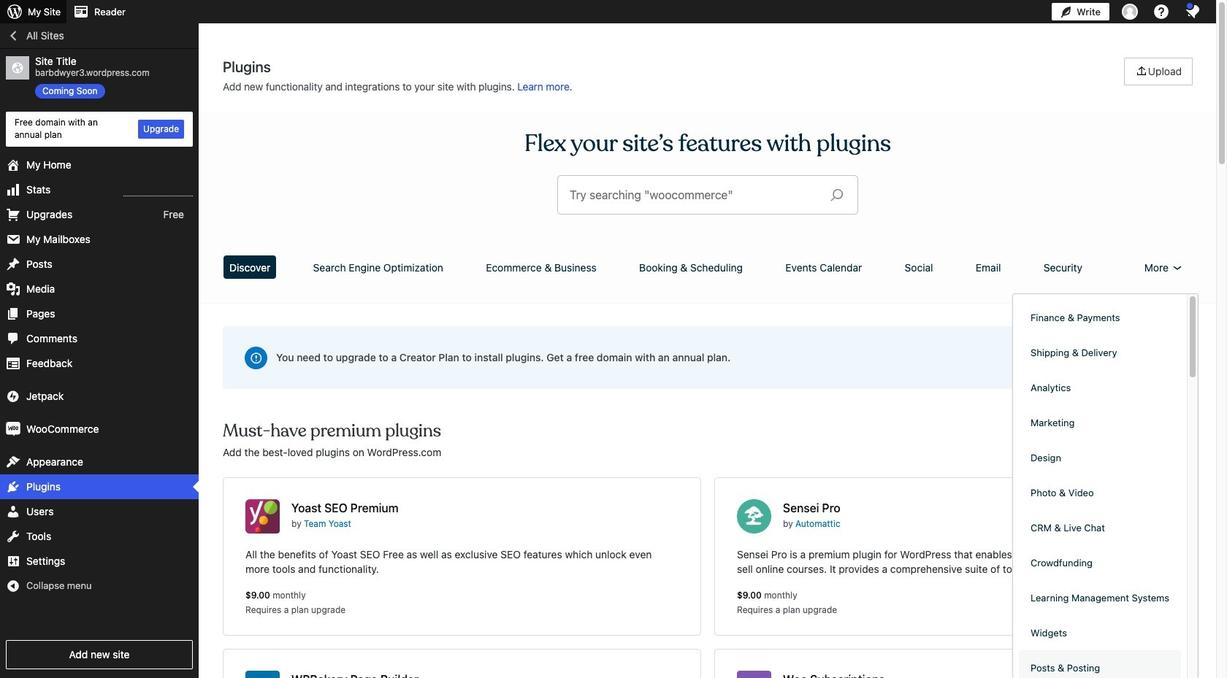 Task type: vqa. For each thing, say whether or not it's contained in the screenshot.
the right the plugin icon
yes



Task type: locate. For each thing, give the bounding box(es) containing it.
1 img image from the top
[[6, 389, 20, 404]]

0 horizontal spatial plugin icon image
[[245, 500, 280, 534]]

1 vertical spatial img image
[[6, 422, 20, 437]]

img image
[[6, 389, 20, 404], [6, 422, 20, 437]]

group
[[1019, 300, 1181, 679]]

open search image
[[819, 185, 855, 205]]

0 vertical spatial img image
[[6, 389, 20, 404]]

main content
[[218, 58, 1198, 679]]

None search field
[[558, 176, 858, 214]]

plugin icon image
[[245, 500, 280, 534], [737, 500, 771, 534]]

1 horizontal spatial plugin icon image
[[737, 500, 771, 534]]

Search search field
[[570, 176, 819, 214]]



Task type: describe. For each thing, give the bounding box(es) containing it.
1 plugin icon image from the left
[[245, 500, 280, 534]]

2 img image from the top
[[6, 422, 20, 437]]

help image
[[1153, 3, 1170, 20]]

highest hourly views 0 image
[[123, 187, 193, 196]]

my profile image
[[1122, 4, 1138, 20]]

manage your notifications image
[[1184, 3, 1202, 20]]

2 plugin icon image from the left
[[737, 500, 771, 534]]



